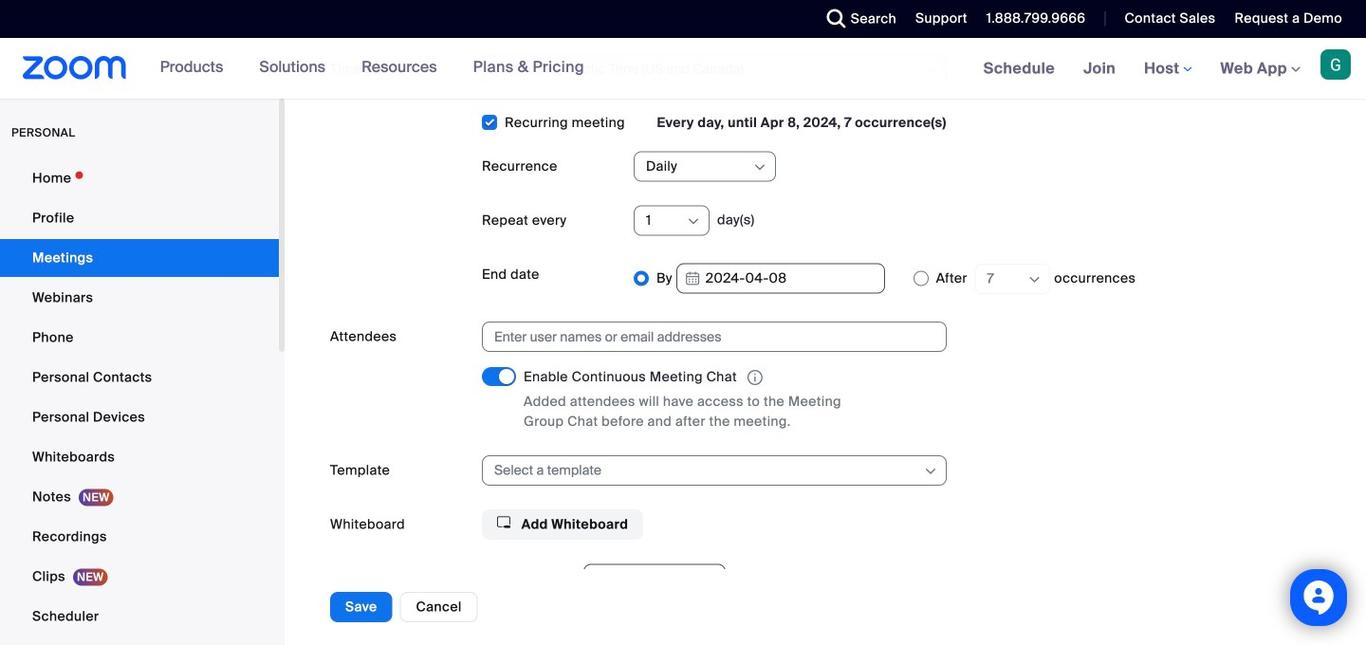 Task type: vqa. For each thing, say whether or not it's contained in the screenshot.
group
yes



Task type: describe. For each thing, give the bounding box(es) containing it.
personal menu menu
[[0, 159, 279, 645]]

product information navigation
[[146, 38, 599, 99]]

Persistent Chat, enter email address,Enter user names or email addresses text field
[[494, 323, 918, 351]]

add whiteboard image
[[497, 516, 511, 529]]



Task type: locate. For each thing, give the bounding box(es) containing it.
profile picture image
[[1321, 49, 1351, 80]]

meetings navigation
[[969, 38, 1366, 100]]

group
[[482, 564, 1321, 645]]

option group
[[634, 260, 1321, 298]]

zoom logo image
[[23, 56, 127, 80]]

banner
[[0, 38, 1366, 100]]



